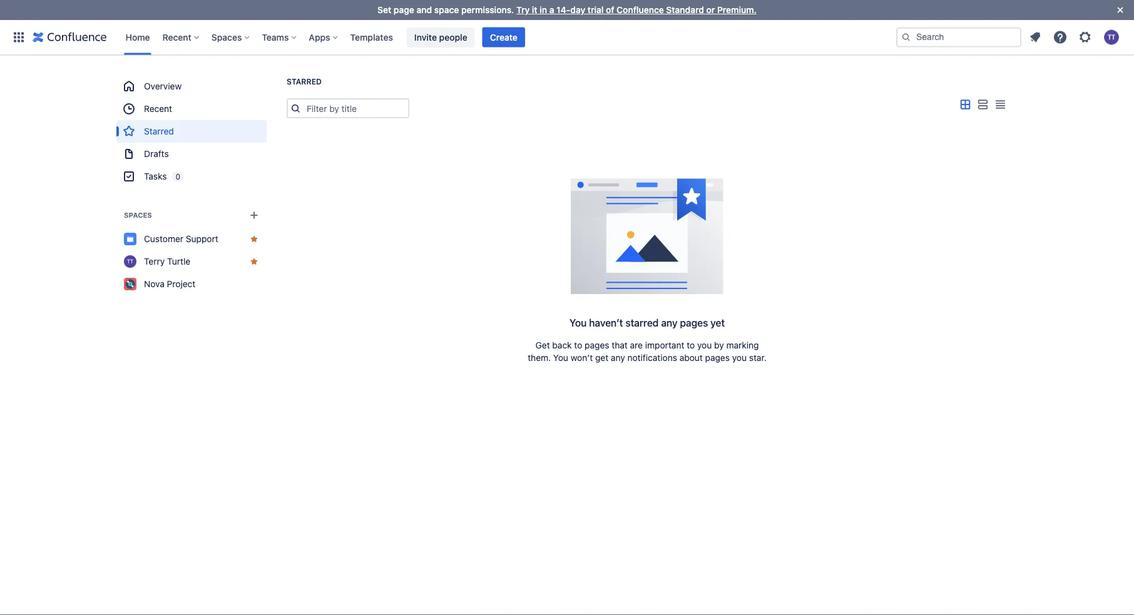 Task type: vqa. For each thing, say whether or not it's contained in the screenshot.
Confluence image
yes



Task type: locate. For each thing, give the bounding box(es) containing it.
back
[[552, 340, 572, 351]]

any
[[661, 317, 678, 329], [611, 353, 625, 363]]

recent
[[162, 32, 191, 42], [144, 104, 172, 114]]

day
[[570, 5, 585, 15]]

drafts
[[144, 149, 169, 159]]

invite
[[414, 32, 437, 42]]

starred up drafts
[[144, 126, 174, 136]]

0 horizontal spatial any
[[611, 353, 625, 363]]

search image
[[901, 32, 911, 42]]

are
[[630, 340, 643, 351]]

turtle
[[167, 256, 190, 267]]

won't
[[571, 353, 593, 363]]

2 vertical spatial pages
[[705, 353, 730, 363]]

confluence image
[[33, 30, 107, 45], [33, 30, 107, 45]]

teams
[[262, 32, 289, 42]]

by
[[714, 340, 724, 351]]

spaces right recent dropdown button
[[211, 32, 242, 42]]

yet
[[711, 317, 725, 329]]

1 vertical spatial you
[[553, 353, 568, 363]]

group containing overview
[[116, 75, 267, 188]]

1 horizontal spatial starred
[[287, 77, 322, 86]]

you left by
[[697, 340, 712, 351]]

you
[[570, 317, 587, 329], [553, 353, 568, 363]]

settings icon image
[[1078, 30, 1093, 45]]

banner
[[0, 20, 1134, 55]]

0 vertical spatial spaces
[[211, 32, 242, 42]]

you down back
[[553, 353, 568, 363]]

terry turtle
[[144, 256, 190, 267]]

0 horizontal spatial starred
[[144, 126, 174, 136]]

1 horizontal spatial you
[[732, 353, 747, 363]]

pages left yet
[[680, 317, 708, 329]]

nova project
[[144, 279, 196, 289]]

help icon image
[[1053, 30, 1068, 45]]

support
[[186, 234, 218, 244]]

0
[[176, 172, 180, 181]]

home
[[126, 32, 150, 42]]

unstar this space image
[[249, 234, 259, 244]]

group
[[116, 75, 267, 188]]

0 vertical spatial recent
[[162, 32, 191, 42]]

and
[[417, 5, 432, 15]]

recent link
[[116, 98, 267, 120]]

list image
[[975, 97, 990, 112]]

recent inside dropdown button
[[162, 32, 191, 42]]

1 horizontal spatial you
[[570, 317, 587, 329]]

drafts link
[[116, 143, 267, 165]]

try it in a 14-day trial of confluence standard or premium. link
[[516, 5, 757, 15]]

terry
[[144, 256, 165, 267]]

set
[[378, 5, 391, 15]]

a
[[549, 5, 554, 15]]

page
[[394, 5, 414, 15]]

spaces inside popup button
[[211, 32, 242, 42]]

starred down apps
[[287, 77, 322, 86]]

to up "about"
[[687, 340, 695, 351]]

1 horizontal spatial to
[[687, 340, 695, 351]]

apps
[[309, 32, 330, 42]]

1 vertical spatial pages
[[585, 340, 609, 351]]

overview link
[[116, 75, 267, 98]]

pages up get
[[585, 340, 609, 351]]

0 vertical spatial starred
[[287, 77, 322, 86]]

you
[[697, 340, 712, 351], [732, 353, 747, 363]]

1 horizontal spatial spaces
[[211, 32, 242, 42]]

0 horizontal spatial you
[[697, 340, 712, 351]]

to up won't
[[574, 340, 582, 351]]

1 vertical spatial recent
[[144, 104, 172, 114]]

1 vertical spatial any
[[611, 353, 625, 363]]

you up back
[[570, 317, 587, 329]]

recent down overview
[[144, 104, 172, 114]]

any up 'important'
[[661, 317, 678, 329]]

recent button
[[159, 27, 204, 47]]

any down that
[[611, 353, 625, 363]]

pages down by
[[705, 353, 730, 363]]

0 horizontal spatial you
[[553, 353, 568, 363]]

0 horizontal spatial spaces
[[124, 211, 152, 219]]

pages
[[680, 317, 708, 329], [585, 340, 609, 351], [705, 353, 730, 363]]

templates link
[[347, 27, 397, 47]]

trial
[[588, 5, 604, 15]]

set page and space permissions. try it in a 14-day trial of confluence standard or premium.
[[378, 5, 757, 15]]

create a space image
[[247, 208, 262, 223]]

0 vertical spatial any
[[661, 317, 678, 329]]

recent right home
[[162, 32, 191, 42]]

spaces up the customer
[[124, 211, 152, 219]]

to
[[574, 340, 582, 351], [687, 340, 695, 351]]

starred
[[287, 77, 322, 86], [144, 126, 174, 136]]

spaces
[[211, 32, 242, 42], [124, 211, 152, 219]]

0 horizontal spatial to
[[574, 340, 582, 351]]

try
[[516, 5, 530, 15]]

standard
[[666, 5, 704, 15]]

important
[[645, 340, 684, 351]]

you haven't starred any pages yet
[[570, 317, 725, 329]]

in
[[540, 5, 547, 15]]

you down marking
[[732, 353, 747, 363]]

people
[[439, 32, 467, 42]]

appswitcher icon image
[[11, 30, 26, 45]]

teams button
[[258, 27, 301, 47]]



Task type: describe. For each thing, give the bounding box(es) containing it.
14-
[[557, 5, 570, 15]]

of
[[606, 5, 614, 15]]

templates
[[350, 32, 393, 42]]

create
[[490, 32, 518, 42]]

premium.
[[717, 5, 757, 15]]

customer support link
[[116, 228, 267, 250]]

global element
[[8, 20, 894, 55]]

invite people button
[[407, 27, 475, 47]]

compact list image
[[993, 97, 1008, 112]]

1 vertical spatial spaces
[[124, 211, 152, 219]]

2 to from the left
[[687, 340, 695, 351]]

nova
[[144, 279, 165, 289]]

nova project link
[[116, 273, 267, 295]]

recent inside group
[[144, 104, 172, 114]]

about
[[680, 353, 703, 363]]

0 vertical spatial pages
[[680, 317, 708, 329]]

tasks
[[144, 171, 167, 182]]

0 vertical spatial you
[[570, 317, 587, 329]]

notifications
[[628, 353, 677, 363]]

that
[[612, 340, 628, 351]]

Search field
[[896, 27, 1022, 47]]

unstar this space image
[[249, 257, 259, 267]]

project
[[167, 279, 196, 289]]

them.
[[528, 353, 551, 363]]

banner containing home
[[0, 20, 1134, 55]]

your profile and preferences image
[[1104, 30, 1119, 45]]

1 horizontal spatial any
[[661, 317, 678, 329]]

any inside get back to pages that are important to you by marking them.  you won't get any notifications about pages you star.
[[611, 353, 625, 363]]

create link
[[482, 27, 525, 47]]

cards image
[[958, 97, 973, 112]]

Filter by title field
[[303, 100, 408, 117]]

you inside get back to pages that are important to you by marking them.  you won't get any notifications about pages you star.
[[553, 353, 568, 363]]

starred link
[[116, 120, 267, 143]]

get
[[536, 340, 550, 351]]

space
[[434, 5, 459, 15]]

haven't
[[589, 317, 623, 329]]

it
[[532, 5, 537, 15]]

spaces button
[[208, 27, 254, 47]]

marking
[[726, 340, 759, 351]]

or
[[706, 5, 715, 15]]

get back to pages that are important to you by marking them.  you won't get any notifications about pages you star.
[[528, 340, 767, 363]]

permissions.
[[461, 5, 514, 15]]

customer support
[[144, 234, 218, 244]]

0 vertical spatial you
[[697, 340, 712, 351]]

customer
[[144, 234, 183, 244]]

notification icon image
[[1028, 30, 1043, 45]]

1 to from the left
[[574, 340, 582, 351]]

1 vertical spatial you
[[732, 353, 747, 363]]

close image
[[1113, 3, 1128, 18]]

home link
[[122, 27, 154, 47]]

overview
[[144, 81, 182, 91]]

star.
[[749, 353, 767, 363]]

get
[[595, 353, 609, 363]]

confluence
[[617, 5, 664, 15]]

apps button
[[305, 27, 343, 47]]

starred
[[626, 317, 659, 329]]

terry turtle link
[[116, 250, 267, 273]]

1 vertical spatial starred
[[144, 126, 174, 136]]

invite people
[[414, 32, 467, 42]]



